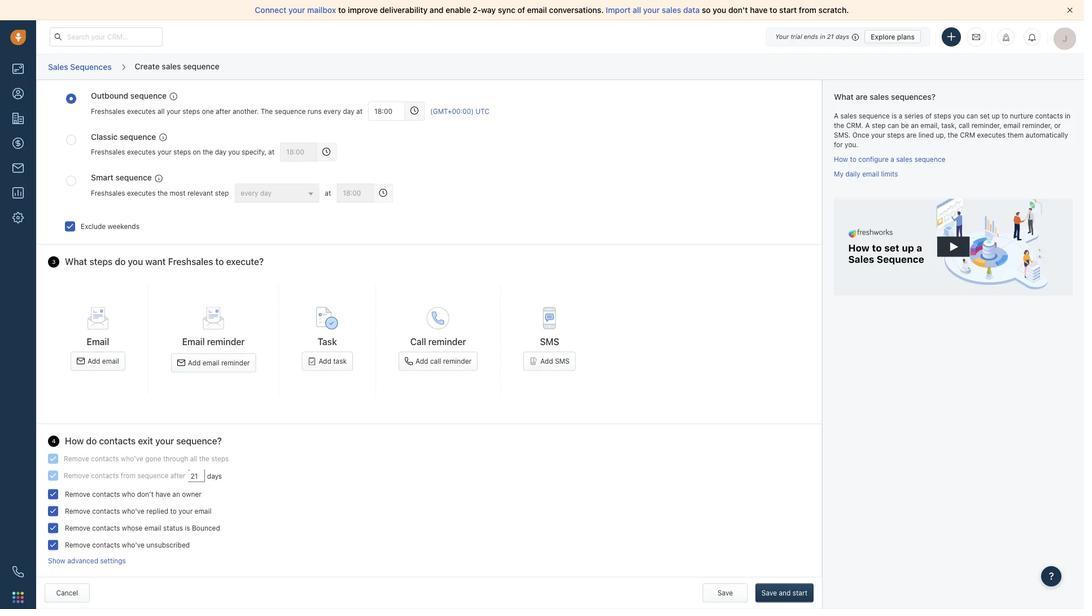 Task type: locate. For each thing, give the bounding box(es) containing it.
0 horizontal spatial every
[[241, 189, 258, 197]]

1 horizontal spatial at
[[325, 190, 331, 198]]

0 vertical spatial how
[[834, 155, 848, 163]]

1 horizontal spatial and
[[779, 590, 791, 598]]

0 horizontal spatial a
[[891, 155, 894, 163]]

in
[[820, 33, 825, 40], [1065, 112, 1071, 120]]

who've
[[121, 455, 143, 463], [122, 508, 145, 516], [122, 542, 145, 550]]

you up task,
[[953, 112, 965, 120]]

0 vertical spatial call
[[959, 122, 970, 129]]

1 horizontal spatial email
[[182, 337, 205, 348]]

1 vertical spatial call
[[430, 358, 441, 366]]

what's new image
[[1002, 34, 1010, 42]]

executes
[[127, 107, 156, 115], [977, 131, 1006, 139], [127, 149, 156, 156], [127, 190, 156, 198]]

1 vertical spatial have
[[156, 491, 171, 499]]

add for call reminder
[[416, 358, 428, 366]]

save inside button
[[718, 590, 733, 598]]

1 horizontal spatial save
[[762, 590, 777, 598]]

who've down remove contacts who don't have an owner
[[122, 508, 145, 516]]

step right 'crm.' in the right of the page
[[872, 122, 886, 129]]

save
[[718, 590, 733, 598], [762, 590, 777, 598]]

freshsales right want
[[168, 257, 213, 268]]

to inside a sales sequence is a series of steps you can set up to nurture contacts in the crm. a step can be an email, task, call reminder, email reminder, or sms. once your steps are lined up, the crm executes them automatically for you.
[[1002, 112, 1008, 120]]

sms inside add sms button
[[555, 358, 570, 366]]

reminder down email reminder
[[221, 360, 250, 368]]

your
[[775, 33, 789, 40]]

sales
[[662, 5, 681, 15], [162, 61, 181, 71], [870, 92, 889, 102], [840, 112, 857, 120], [896, 155, 913, 163]]

explore
[[871, 33, 895, 41]]

0 horizontal spatial a
[[834, 112, 839, 120]]

explore plans
[[871, 33, 915, 41]]

0 horizontal spatial step
[[215, 190, 229, 198]]

call down call reminder
[[430, 358, 441, 366]]

remove contacts who've gone through all the steps
[[64, 455, 229, 463]]

lined
[[919, 131, 934, 139]]

step inside a sales sequence is a series of steps you can set up to nurture contacts in the crm. a step can be an email, task, call reminder, email reminder, or sms. once your steps are lined up, the crm executes them automatically for you.
[[872, 122, 886, 129]]

all
[[633, 5, 641, 15], [157, 107, 165, 115], [190, 455, 197, 463]]

you inside a sales sequence is a series of steps you can set up to nurture contacts in the crm. a step can be an email, task, call reminder, email reminder, or sms. once your steps are lined up, the crm executes them automatically for you.
[[953, 112, 965, 120]]

do right 4 at the bottom left of page
[[86, 437, 97, 447]]

all right through
[[190, 455, 197, 463]]

0 vertical spatial a
[[899, 112, 903, 120]]

what up 'crm.' in the right of the page
[[834, 92, 854, 102]]

after down through
[[170, 472, 185, 480]]

call
[[959, 122, 970, 129], [430, 358, 441, 366]]

contacts left exit
[[99, 437, 136, 447]]

1 horizontal spatial day
[[260, 189, 272, 197]]

executes inside a sales sequence is a series of steps you can set up to nurture contacts in the crm. a step can be an email, task, call reminder, email reminder, or sms. once your steps are lined up, the crm executes them automatically for you.
[[977, 131, 1006, 139]]

1 vertical spatial a
[[865, 122, 870, 129]]

a up once
[[865, 122, 870, 129]]

days right 21
[[836, 33, 849, 40]]

freshsales down smart
[[91, 190, 125, 198]]

freshsales
[[91, 107, 125, 115], [91, 149, 125, 156], [91, 190, 125, 198], [168, 257, 213, 268]]

2 vertical spatial day
[[260, 189, 272, 197]]

outbound sequence
[[91, 91, 167, 101]]

exclude weekends
[[81, 223, 139, 231]]

the left most
[[157, 190, 168, 198]]

sms
[[540, 337, 559, 348], [555, 358, 570, 366]]

None text field
[[368, 102, 405, 121], [280, 143, 317, 162], [337, 184, 373, 203], [188, 470, 205, 483], [368, 102, 405, 121], [280, 143, 317, 162], [337, 184, 373, 203], [188, 470, 205, 483]]

you right the so
[[713, 5, 726, 15]]

in left 21
[[820, 33, 825, 40]]

1 horizontal spatial all
[[190, 455, 197, 463]]

the
[[261, 107, 273, 115]]

save for save and start
[[762, 590, 777, 598]]

1 vertical spatial step
[[215, 190, 229, 198]]

of
[[517, 5, 525, 15], [925, 112, 932, 120]]

who've for replied
[[122, 508, 145, 516]]

contacts inside a sales sequence is a series of steps you can set up to nurture contacts in the crm. a step can be an email, task, call reminder, email reminder, or sms. once your steps are lined up, the crm executes them automatically for you.
[[1035, 112, 1063, 120]]

1 horizontal spatial a
[[899, 112, 903, 120]]

2 horizontal spatial day
[[343, 107, 354, 115]]

my daily email limits link
[[834, 170, 898, 178]]

at
[[356, 107, 363, 115], [268, 149, 274, 156], [325, 190, 331, 198]]

add
[[88, 358, 100, 366], [319, 358, 331, 366], [416, 358, 428, 366], [540, 358, 553, 366], [188, 360, 201, 368]]

<span class=" ">sales reps can use this for traditional drip campaigns e.g. reengaging with cold prospects</span> image
[[169, 93, 177, 101]]

have right don't
[[750, 5, 768, 15]]

exit
[[138, 437, 153, 447]]

1 horizontal spatial call
[[959, 122, 970, 129]]

what for what steps do you want freshsales to execute?
[[65, 257, 87, 268]]

email inside a sales sequence is a series of steps you can set up to nurture contacts in the crm. a step can be an email, task, call reminder, email reminder, or sms. once your steps are lined up, the crm executes them automatically for you.
[[1004, 122, 1020, 129]]

0 horizontal spatial days
[[207, 473, 222, 481]]

1 horizontal spatial in
[[1065, 112, 1071, 120]]

day
[[343, 107, 354, 115], [215, 149, 226, 156], [260, 189, 272, 197]]

are up 'crm.' in the right of the page
[[856, 92, 868, 102]]

trial
[[791, 33, 802, 40]]

call inside a sales sequence is a series of steps you can set up to nurture contacts in the crm. a step can be an email, task, call reminder, email reminder, or sms. once your steps are lined up, the crm executes them automatically for you.
[[959, 122, 970, 129]]

1 horizontal spatial step
[[872, 122, 886, 129]]

contacts left who
[[92, 491, 120, 499]]

reminder up the add call reminder
[[428, 337, 466, 348]]

contacts for remove contacts whose email status is bounced
[[92, 525, 120, 533]]

remove for remove contacts whose email status is bounced
[[65, 525, 90, 533]]

you
[[713, 5, 726, 15], [953, 112, 965, 120], [228, 149, 240, 156], [128, 257, 143, 268]]

task,
[[941, 122, 957, 129]]

0 horizontal spatial save
[[718, 590, 733, 598]]

sequence left <span class=" ">sales reps can use this for prospecting and account-based selling e.g. following up with event attendees</span> "image"
[[115, 173, 152, 183]]

crm
[[960, 131, 975, 139]]

at right the runs
[[356, 107, 363, 115]]

what steps do you want freshsales to execute?
[[65, 257, 264, 268]]

enable
[[446, 5, 471, 15]]

1 horizontal spatial is
[[892, 112, 897, 120]]

are down be
[[907, 131, 917, 139]]

1 horizontal spatial how
[[834, 155, 848, 163]]

email up add email button
[[87, 337, 109, 348]]

0 vertical spatial from
[[799, 5, 817, 15]]

1 vertical spatial all
[[157, 107, 165, 115]]

executes down the classic sequence in the top left of the page
[[127, 149, 156, 156]]

0 vertical spatial who've
[[121, 455, 143, 463]]

save inside button
[[762, 590, 777, 598]]

how to configure a sales sequence link
[[834, 155, 946, 163]]

0 horizontal spatial from
[[121, 472, 136, 480]]

is left series
[[892, 112, 897, 120]]

1 horizontal spatial of
[[925, 112, 932, 120]]

2 horizontal spatial at
[[356, 107, 363, 115]]

contacts down remove contacts who don't have an owner
[[92, 508, 120, 516]]

1 horizontal spatial are
[[907, 131, 917, 139]]

of inside a sales sequence is a series of steps you can set up to nurture contacts in the crm. a step can be an email, task, call reminder, email reminder, or sms. once your steps are lined up, the crm executes them automatically for you.
[[925, 112, 932, 120]]

all right import
[[633, 5, 641, 15]]

after right one
[[216, 107, 231, 115]]

your down owner
[[179, 508, 193, 516]]

a
[[834, 112, 839, 120], [865, 122, 870, 129]]

remove contacts whose email status is bounced
[[65, 525, 220, 533]]

0 vertical spatial step
[[872, 122, 886, 129]]

every day button
[[235, 184, 319, 203]]

sequence
[[183, 61, 219, 71], [130, 91, 167, 101], [275, 107, 306, 115], [859, 112, 890, 120], [120, 132, 156, 142], [915, 155, 946, 163], [115, 173, 152, 183], [137, 472, 168, 480]]

0 horizontal spatial can
[[888, 122, 899, 129]]

executes down outbound sequence
[[127, 107, 156, 115]]

contacts up remove contacts from sequence after
[[91, 455, 119, 463]]

reminder down call reminder
[[443, 358, 472, 366]]

0 horizontal spatial and
[[430, 5, 444, 15]]

0 horizontal spatial have
[[156, 491, 171, 499]]

0 vertical spatial every
[[324, 107, 341, 115]]

0 horizontal spatial all
[[157, 107, 165, 115]]

save and start button
[[755, 585, 814, 604]]

0 vertical spatial do
[[115, 257, 126, 268]]

sequence left <span class=" ">sales reps can use this for weekly check-ins with leads and to run renewal campaigns e.g. renewing a contract</span> icon
[[120, 132, 156, 142]]

contacts up remove contacts who don't have an owner
[[91, 472, 119, 480]]

contacts left whose
[[92, 525, 120, 533]]

1 horizontal spatial have
[[750, 5, 768, 15]]

sales inside a sales sequence is a series of steps you can set up to nurture contacts in the crm. a step can be an email, task, call reminder, email reminder, or sms. once your steps are lined up, the crm executes them automatically for you.
[[840, 112, 857, 120]]

my daily email limits
[[834, 170, 898, 178]]

freshsales executes your steps on the day you specify, at
[[91, 149, 274, 156]]

sales left sequences?
[[870, 92, 889, 102]]

who've up remove contacts from sequence after
[[121, 455, 143, 463]]

what right 3
[[65, 257, 87, 268]]

1 vertical spatial days
[[207, 473, 222, 481]]

of up email,
[[925, 112, 932, 120]]

freshsales down classic
[[91, 149, 125, 156]]

your left mailbox
[[289, 5, 305, 15]]

add email button
[[71, 352, 125, 371]]

step right the relevant
[[215, 190, 229, 198]]

replied
[[146, 508, 168, 516]]

add inside button
[[540, 358, 553, 366]]

connect your mailbox to improve deliverability and enable 2-way sync of email conversations. import all your sales data so you don't have to start from scratch.
[[255, 5, 849, 15]]

set
[[980, 112, 990, 120]]

0 horizontal spatial in
[[820, 33, 825, 40]]

exclude
[[81, 223, 106, 231]]

how
[[834, 155, 848, 163], [65, 437, 84, 447]]

every right the runs
[[324, 107, 341, 115]]

in up 'automatically'
[[1065, 112, 1071, 120]]

from left scratch.
[[799, 5, 817, 15]]

1 save from the left
[[718, 590, 733, 598]]

call up crm
[[959, 122, 970, 129]]

is right status
[[185, 525, 190, 533]]

executes down "up"
[[977, 131, 1006, 139]]

contacts up settings
[[92, 542, 120, 550]]

every
[[324, 107, 341, 115], [241, 189, 258, 197]]

remove for remove contacts from sequence after
[[64, 472, 89, 480]]

can left 'set'
[[967, 112, 978, 120]]

unsubscribed
[[146, 542, 190, 550]]

a inside a sales sequence is a series of steps you can set up to nurture contacts in the crm. a step can be an email, task, call reminder, email reminder, or sms. once your steps are lined up, the crm executes them automatically for you.
[[899, 112, 903, 120]]

(gmt+00:00) utc link
[[430, 107, 489, 116]]

how up the my
[[834, 155, 848, 163]]

0 horizontal spatial are
[[856, 92, 868, 102]]

utc
[[476, 107, 489, 115]]

plans
[[897, 33, 915, 41]]

0 vertical spatial days
[[836, 33, 849, 40]]

is
[[892, 112, 897, 120], [185, 525, 190, 533]]

sales sequences link
[[47, 58, 112, 76]]

email
[[527, 5, 547, 15], [1004, 122, 1020, 129], [862, 170, 879, 178], [102, 358, 119, 366], [203, 360, 219, 368], [195, 508, 211, 516], [144, 525, 161, 533]]

1 vertical spatial day
[[215, 149, 226, 156]]

1 vertical spatial sms
[[555, 358, 570, 366]]

specify,
[[242, 149, 266, 156]]

1 vertical spatial and
[[779, 590, 791, 598]]

1 horizontal spatial reminder,
[[1022, 122, 1052, 129]]

0 horizontal spatial reminder,
[[972, 122, 1002, 129]]

remove contacts who've replied to your email
[[65, 508, 211, 516]]

an left owner
[[172, 491, 180, 499]]

1 horizontal spatial every
[[324, 107, 341, 115]]

the down sequence?
[[199, 455, 209, 463]]

add for sms
[[540, 358, 553, 366]]

all up <span class=" ">sales reps can use this for weekly check-ins with leads and to run renewal campaigns e.g. renewing a contract</span> icon
[[157, 107, 165, 115]]

and inside button
[[779, 590, 791, 598]]

most
[[170, 190, 186, 198]]

sequence down what are sales sequences?
[[859, 112, 890, 120]]

1 vertical spatial are
[[907, 131, 917, 139]]

1 horizontal spatial an
[[911, 122, 919, 129]]

1 vertical spatial a
[[891, 155, 894, 163]]

2 vertical spatial who've
[[122, 542, 145, 550]]

days down sequence?
[[207, 473, 222, 481]]

a
[[899, 112, 903, 120], [891, 155, 894, 163]]

sequence up one
[[183, 61, 219, 71]]

improve
[[348, 5, 378, 15]]

settings
[[100, 558, 126, 566]]

0 vertical spatial at
[[356, 107, 363, 115]]

have right don't
[[156, 491, 171, 499]]

to
[[338, 5, 346, 15], [770, 5, 777, 15], [1002, 112, 1008, 120], [850, 155, 856, 163], [215, 257, 224, 268], [170, 508, 177, 516]]

remove for remove contacts who've replied to your email
[[65, 508, 90, 516]]

1 vertical spatial of
[[925, 112, 932, 120]]

how for how do contacts exit your sequence?
[[65, 437, 84, 447]]

at right every day button
[[325, 190, 331, 198]]

0 horizontal spatial call
[[430, 358, 441, 366]]

1 vertical spatial how
[[65, 437, 84, 447]]

remove for remove contacts who've gone through all the steps
[[64, 455, 89, 463]]

0 vertical spatial sms
[[540, 337, 559, 348]]

1 vertical spatial who've
[[122, 508, 145, 516]]

executes for classic sequence
[[127, 149, 156, 156]]

1 vertical spatial is
[[185, 525, 190, 533]]

an down series
[[911, 122, 919, 129]]

reminder,
[[972, 122, 1002, 129], [1022, 122, 1052, 129]]

0 horizontal spatial of
[[517, 5, 525, 15]]

1 vertical spatial after
[[170, 472, 185, 480]]

0 horizontal spatial how
[[65, 437, 84, 447]]

another.
[[233, 107, 259, 115]]

to right replied
[[170, 508, 177, 516]]

reminder, up 'automatically'
[[1022, 122, 1052, 129]]

contacts
[[1035, 112, 1063, 120], [99, 437, 136, 447], [91, 455, 119, 463], [91, 472, 119, 480], [92, 491, 120, 499], [92, 508, 120, 516], [92, 525, 120, 533], [92, 542, 120, 550]]

2 email from the left
[[182, 337, 205, 348]]

email
[[87, 337, 109, 348], [182, 337, 205, 348]]

0 vertical spatial and
[[430, 5, 444, 15]]

who've down whose
[[122, 542, 145, 550]]

sync
[[498, 5, 515, 15]]

contacts up or
[[1035, 112, 1063, 120]]

deliverability
[[380, 5, 428, 15]]

1 vertical spatial can
[[888, 122, 899, 129]]

phone element
[[7, 561, 29, 584]]

1 vertical spatial start
[[793, 590, 807, 598]]

steps up task,
[[934, 112, 951, 120]]

task
[[333, 358, 347, 366]]

from
[[799, 5, 817, 15], [121, 472, 136, 480]]

a up limits
[[891, 155, 894, 163]]

add sms button
[[524, 352, 576, 371]]

0 vertical spatial after
[[216, 107, 231, 115]]

sequence left <span class=" ">sales reps can use this for traditional drip campaigns e.g. reengaging with cold prospects</span> image
[[130, 91, 167, 101]]

your right once
[[871, 131, 885, 139]]

through
[[163, 455, 188, 463]]

add email
[[88, 358, 119, 366]]

a up sms.
[[834, 112, 839, 120]]

0 horizontal spatial what
[[65, 257, 87, 268]]

0 vertical spatial all
[[633, 5, 641, 15]]

contacts for remove contacts who've gone through all the steps
[[91, 455, 119, 463]]

in inside a sales sequence is a series of steps you can set up to nurture contacts in the crm. a step can be an email, task, call reminder, email reminder, or sms. once your steps are lined up, the crm executes them automatically for you.
[[1065, 112, 1071, 120]]

send email image
[[972, 32, 980, 42]]

execute?
[[226, 257, 264, 268]]

sales up 'crm.' in the right of the page
[[840, 112, 857, 120]]

1 vertical spatial in
[[1065, 112, 1071, 120]]

task
[[318, 337, 337, 348]]

0 vertical spatial can
[[967, 112, 978, 120]]

0 vertical spatial have
[[750, 5, 768, 15]]

to up daily
[[850, 155, 856, 163]]

day right the runs
[[343, 107, 354, 115]]

executes down <span class=" ">sales reps can use this for prospecting and account-based selling e.g. following up with event attendees</span> "image"
[[127, 190, 156, 198]]

at right specify,
[[268, 149, 274, 156]]

how right 4 at the bottom left of page
[[65, 437, 84, 447]]

connect your mailbox link
[[255, 5, 338, 15]]

days
[[836, 33, 849, 40], [207, 473, 222, 481]]

data
[[683, 5, 700, 15]]

do left want
[[115, 257, 126, 268]]

0 vertical spatial of
[[517, 5, 525, 15]]

1 email from the left
[[87, 337, 109, 348]]

(gmt+00:00) utc
[[430, 107, 489, 115]]

sequence right the at the left top
[[275, 107, 306, 115]]

0 vertical spatial an
[[911, 122, 919, 129]]

add email reminder
[[188, 360, 250, 368]]

you left want
[[128, 257, 143, 268]]

who
[[122, 491, 135, 499]]

contacts for remove contacts who've replied to your email
[[92, 508, 120, 516]]

2 save from the left
[[762, 590, 777, 598]]

be
[[901, 122, 909, 129]]

0 vertical spatial is
[[892, 112, 897, 120]]

1 horizontal spatial what
[[834, 92, 854, 102]]

1 vertical spatial every
[[241, 189, 258, 197]]

1 vertical spatial what
[[65, 257, 87, 268]]

0 horizontal spatial an
[[172, 491, 180, 499]]

can left be
[[888, 122, 899, 129]]

0 horizontal spatial do
[[86, 437, 97, 447]]

to right "up"
[[1002, 112, 1008, 120]]



Task type: describe. For each thing, give the bounding box(es) containing it.
email,
[[921, 122, 940, 129]]

1 horizontal spatial do
[[115, 257, 126, 268]]

sales left data
[[662, 5, 681, 15]]

explore plans link
[[865, 30, 921, 43]]

0 vertical spatial are
[[856, 92, 868, 102]]

crm.
[[846, 122, 863, 129]]

want
[[145, 257, 166, 268]]

you left specify,
[[228, 149, 240, 156]]

one
[[202, 107, 214, 115]]

configure
[[858, 155, 889, 163]]

scratch.
[[819, 5, 849, 15]]

email for email
[[87, 337, 109, 348]]

daily
[[846, 170, 861, 178]]

weekends
[[108, 223, 139, 231]]

status
[[163, 525, 183, 533]]

nurture
[[1010, 112, 1033, 120]]

(gmt+00:00)
[[430, 107, 474, 115]]

what for what are sales sequences?
[[834, 92, 854, 102]]

executes for outbound sequence
[[127, 107, 156, 115]]

are inside a sales sequence is a series of steps you can set up to nurture contacts in the crm. a step can be an email, task, call reminder, email reminder, or sms. once your steps are lined up, the crm executes them automatically for you.
[[907, 131, 917, 139]]

way
[[481, 5, 496, 15]]

for
[[834, 141, 843, 149]]

add task button
[[302, 352, 353, 371]]

phone image
[[12, 567, 24, 578]]

sequence down lined
[[915, 155, 946, 163]]

add for email reminder
[[188, 360, 201, 368]]

call inside button
[[430, 358, 441, 366]]

sales up limits
[[896, 155, 913, 163]]

2 vertical spatial all
[[190, 455, 197, 463]]

0 vertical spatial day
[[343, 107, 354, 115]]

how for how to configure a sales sequence
[[834, 155, 848, 163]]

1 horizontal spatial after
[[216, 107, 231, 115]]

sales right create
[[162, 61, 181, 71]]

show advanced settings
[[48, 558, 126, 566]]

freshsales for classic
[[91, 149, 125, 156]]

bounced
[[192, 525, 220, 533]]

to up your
[[770, 5, 777, 15]]

<span class=" ">sales reps can use this for prospecting and account-based selling e.g. following up with event attendees</span> image
[[155, 175, 163, 183]]

steps left one
[[183, 107, 200, 115]]

a sales sequence is a series of steps you can set up to nurture contacts in the crm. a step can be an email, task, call reminder, email reminder, or sms. once your steps are lined up, the crm executes them automatically for you.
[[834, 112, 1071, 149]]

whose
[[122, 525, 143, 533]]

ends
[[804, 33, 818, 40]]

connect
[[255, 5, 286, 15]]

to left execute? at the left top
[[215, 257, 224, 268]]

1 reminder, from the left
[[972, 122, 1002, 129]]

steps down exclude at the left top of page
[[89, 257, 113, 268]]

add call reminder button
[[399, 352, 478, 371]]

you.
[[845, 141, 858, 149]]

import all your sales data link
[[606, 5, 702, 15]]

sequence down gone
[[137, 472, 168, 480]]

1 vertical spatial at
[[268, 149, 274, 156]]

up,
[[936, 131, 946, 139]]

remove contacts who've unsubscribed
[[65, 542, 190, 550]]

save and start
[[762, 590, 807, 598]]

what are sales sequences?
[[834, 92, 936, 102]]

so
[[702, 5, 711, 15]]

add call reminder
[[416, 358, 472, 366]]

contacts for remove contacts from sequence after
[[91, 472, 119, 480]]

your down <span class=" ">sales reps can use this for traditional drip campaigns e.g. reengaging with cold prospects</span> image
[[167, 107, 181, 115]]

remove for remove contacts who don't have an owner
[[65, 491, 90, 499]]

1 horizontal spatial from
[[799, 5, 817, 15]]

an inside a sales sequence is a series of steps you can set up to nurture contacts in the crm. a step can be an email, task, call reminder, email reminder, or sms. once your steps are lined up, the crm executes them automatically for you.
[[911, 122, 919, 129]]

sms.
[[834, 131, 851, 139]]

contacts for remove contacts who don't have an owner
[[92, 491, 120, 499]]

your right exit
[[155, 437, 174, 447]]

create sales sequence
[[135, 61, 219, 71]]

1 vertical spatial do
[[86, 437, 97, 447]]

email for email reminder
[[182, 337, 205, 348]]

conversations.
[[549, 5, 604, 15]]

smart sequence
[[91, 173, 152, 183]]

add for task
[[319, 358, 331, 366]]

runs
[[308, 107, 322, 115]]

sequence inside a sales sequence is a series of steps you can set up to nurture contacts in the crm. a step can be an email, task, call reminder, email reminder, or sms. once your steps are lined up, the crm executes them automatically for you.
[[859, 112, 890, 120]]

don't
[[728, 5, 748, 15]]

import
[[606, 5, 631, 15]]

automatically
[[1026, 131, 1068, 139]]

sequences?
[[891, 92, 936, 102]]

steps down sequence?
[[211, 455, 229, 463]]

is inside a sales sequence is a series of steps you can set up to nurture contacts in the crm. a step can be an email, task, call reminder, email reminder, or sms. once your steps are lined up, the crm executes them automatically for you.
[[892, 112, 897, 120]]

cancel
[[56, 590, 78, 598]]

remove for remove contacts who've unsubscribed
[[65, 542, 90, 550]]

contacts for remove contacts who've unsubscribed
[[92, 542, 120, 550]]

show advanced settings link
[[48, 558, 126, 566]]

freshsales for smart
[[91, 190, 125, 198]]

0 vertical spatial in
[[820, 33, 825, 40]]

close image
[[1067, 7, 1073, 13]]

day inside button
[[260, 189, 272, 197]]

every day
[[241, 189, 272, 197]]

the up sms.
[[834, 122, 844, 129]]

2 reminder, from the left
[[1022, 122, 1052, 129]]

save for save
[[718, 590, 733, 598]]

freshsales for outbound
[[91, 107, 125, 115]]

steps left on
[[173, 149, 191, 156]]

gone
[[145, 455, 161, 463]]

1 vertical spatial from
[[121, 472, 136, 480]]

1 vertical spatial an
[[172, 491, 180, 499]]

call reminder
[[410, 337, 466, 348]]

relevant
[[187, 190, 213, 198]]

your down <span class=" ">sales reps can use this for weekly check-ins with leads and to run renewal campaigns e.g. renewing a contract</span> icon
[[157, 149, 172, 156]]

freshworks switcher image
[[12, 593, 24, 604]]

0 horizontal spatial after
[[170, 472, 185, 480]]

<span class=" ">sales reps can use this for weekly check-ins with leads and to run renewal campaigns e.g. renewing a contract</span> image
[[159, 134, 167, 142]]

email reminder
[[182, 337, 245, 348]]

0 horizontal spatial is
[[185, 525, 190, 533]]

add for email
[[88, 358, 100, 366]]

freshsales executes the most relevant step
[[91, 190, 229, 198]]

0 vertical spatial start
[[779, 5, 797, 15]]

sequence?
[[176, 437, 222, 447]]

start inside button
[[793, 590, 807, 598]]

my
[[834, 170, 844, 178]]

the right on
[[203, 149, 213, 156]]

mailbox
[[307, 5, 336, 15]]

0 horizontal spatial day
[[215, 149, 226, 156]]

up
[[992, 112, 1000, 120]]

limits
[[881, 170, 898, 178]]

your right import
[[643, 5, 660, 15]]

executes for smart sequence
[[127, 190, 156, 198]]

cancel button
[[45, 585, 90, 604]]

your inside a sales sequence is a series of steps you can set up to nurture contacts in the crm. a step can be an email, task, call reminder, email reminder, or sms. once your steps are lined up, the crm executes them automatically for you.
[[871, 131, 885, 139]]

your trial ends in 21 days
[[775, 33, 849, 40]]

who've for unsubscribed
[[122, 542, 145, 550]]

once
[[852, 131, 869, 139]]

reminder up 'add email reminder' at the left
[[207, 337, 245, 348]]

the down task,
[[948, 131, 958, 139]]

every inside button
[[241, 189, 258, 197]]

how do contacts exit your sequence?
[[65, 437, 222, 447]]

2 horizontal spatial all
[[633, 5, 641, 15]]

owner
[[182, 491, 202, 499]]

call
[[410, 337, 426, 348]]

1 horizontal spatial can
[[967, 112, 978, 120]]

0 vertical spatial a
[[834, 112, 839, 120]]

sales sequences
[[48, 62, 112, 71]]

create
[[135, 61, 160, 71]]

add email reminder button
[[171, 354, 256, 373]]

classic sequence
[[91, 132, 156, 142]]

sales
[[48, 62, 68, 71]]

series
[[904, 112, 924, 120]]

outbound
[[91, 91, 128, 101]]

to right mailbox
[[338, 5, 346, 15]]

2 vertical spatial at
[[325, 190, 331, 198]]

who've for gone
[[121, 455, 143, 463]]

freshsales executes all your steps one after another. the sequence runs every day at
[[91, 107, 363, 115]]

21
[[827, 33, 834, 40]]

how to configure a sales sequence
[[834, 155, 946, 163]]

steps down be
[[887, 131, 905, 139]]

remove contacts from sequence after
[[64, 472, 185, 480]]

1 horizontal spatial a
[[865, 122, 870, 129]]

Search your CRM... text field
[[50, 27, 163, 47]]



Task type: vqa. For each thing, say whether or not it's contained in the screenshot.


